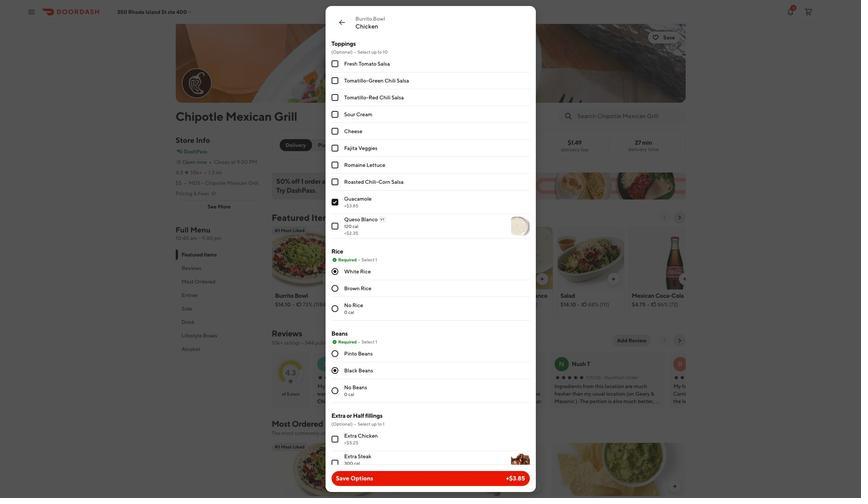 Task type: describe. For each thing, give the bounding box(es) containing it.
add item to cart image for the rightmost chips & guacamole image
[[672, 484, 678, 490]]

1 horizontal spatial chips & guacamole image
[[552, 444, 686, 497]]

1 horizontal spatial burrito image
[[412, 444, 546, 497]]

0 vertical spatial burrito bowl image
[[272, 227, 339, 290]]

0 vertical spatial burrito image
[[344, 227, 410, 290]]

open menu image
[[27, 7, 36, 16]]

0 items, open order cart image
[[804, 7, 813, 16]]

next image
[[677, 338, 683, 344]]

salad image
[[558, 227, 624, 290]]

chips & queso blanco image
[[486, 227, 553, 290]]

add item to cart image for left chips & guacamole image
[[468, 277, 474, 283]]

0 horizontal spatial chips & guacamole image
[[415, 227, 482, 290]]

previous button of carousel image
[[662, 215, 668, 221]]

add item to cart image for chips & queso blanco image
[[539, 277, 545, 283]]

2 group from the top
[[332, 248, 530, 321]]



Task type: vqa. For each thing, say whether or not it's contained in the screenshot.
Add item to cart icon for Chips & Queso Blanco image
yes



Task type: locate. For each thing, give the bounding box(es) containing it.
Item Search search field
[[578, 112, 680, 121]]

3 group from the top
[[332, 330, 530, 404]]

add item to cart image for mexican coca-cola image
[[682, 277, 688, 283]]

None radio
[[280, 139, 312, 151], [308, 139, 341, 151], [332, 286, 338, 292], [332, 368, 338, 375], [280, 139, 312, 151], [308, 139, 341, 151], [332, 286, 338, 292], [332, 368, 338, 375]]

0 vertical spatial chips & guacamole image
[[415, 227, 482, 290]]

previous image
[[662, 338, 668, 344]]

queso blanco image
[[511, 217, 530, 236]]

chips & guacamole image
[[415, 227, 482, 290], [552, 444, 686, 497]]

1 vertical spatial burrito bowl image
[[272, 444, 406, 497]]

add item to cart image
[[468, 277, 474, 283], [539, 277, 545, 283], [611, 277, 617, 283], [682, 277, 688, 283], [672, 484, 678, 490]]

add item to cart image
[[325, 277, 331, 283], [397, 277, 403, 283], [392, 484, 398, 490], [532, 484, 538, 490]]

group
[[332, 40, 530, 239], [332, 248, 530, 321], [332, 330, 530, 404], [332, 413, 530, 499]]

extra steak image
[[511, 455, 530, 473]]

4 group from the top
[[332, 413, 530, 499]]

None radio
[[332, 269, 338, 275], [332, 306, 338, 313], [332, 351, 338, 358], [332, 388, 338, 395], [332, 269, 338, 275], [332, 306, 338, 313], [332, 351, 338, 358], [332, 388, 338, 395]]

chipotle mexican grill image
[[176, 24, 686, 103], [182, 69, 211, 98]]

1 group from the top
[[332, 40, 530, 239]]

1 vertical spatial burrito image
[[412, 444, 546, 497]]

mexican coca-cola image
[[629, 227, 696, 290]]

1 vertical spatial chips & guacamole image
[[552, 444, 686, 497]]

order methods option group
[[280, 139, 341, 151]]

0 horizontal spatial burrito image
[[344, 227, 410, 290]]

back image
[[338, 18, 347, 27]]

dialog
[[326, 6, 536, 499]]

heading
[[272, 212, 335, 224]]

notification bell image
[[786, 7, 795, 16]]

add item to cart image for salad image
[[611, 277, 617, 283]]

burrito image
[[344, 227, 410, 290], [412, 444, 546, 497]]

next button of carousel image
[[677, 215, 683, 221]]

burrito bowl image
[[272, 227, 339, 290], [272, 444, 406, 497]]

None checkbox
[[332, 60, 338, 67], [332, 77, 338, 84], [332, 162, 338, 169], [332, 179, 338, 186], [332, 223, 338, 230], [332, 60, 338, 67], [332, 77, 338, 84], [332, 162, 338, 169], [332, 179, 338, 186], [332, 223, 338, 230]]

None checkbox
[[332, 94, 338, 101], [332, 111, 338, 118], [332, 128, 338, 135], [332, 145, 338, 152], [332, 199, 338, 206], [332, 437, 338, 443], [332, 461, 338, 467], [332, 94, 338, 101], [332, 111, 338, 118], [332, 128, 338, 135], [332, 145, 338, 152], [332, 199, 338, 206], [332, 437, 338, 443], [332, 461, 338, 467]]



